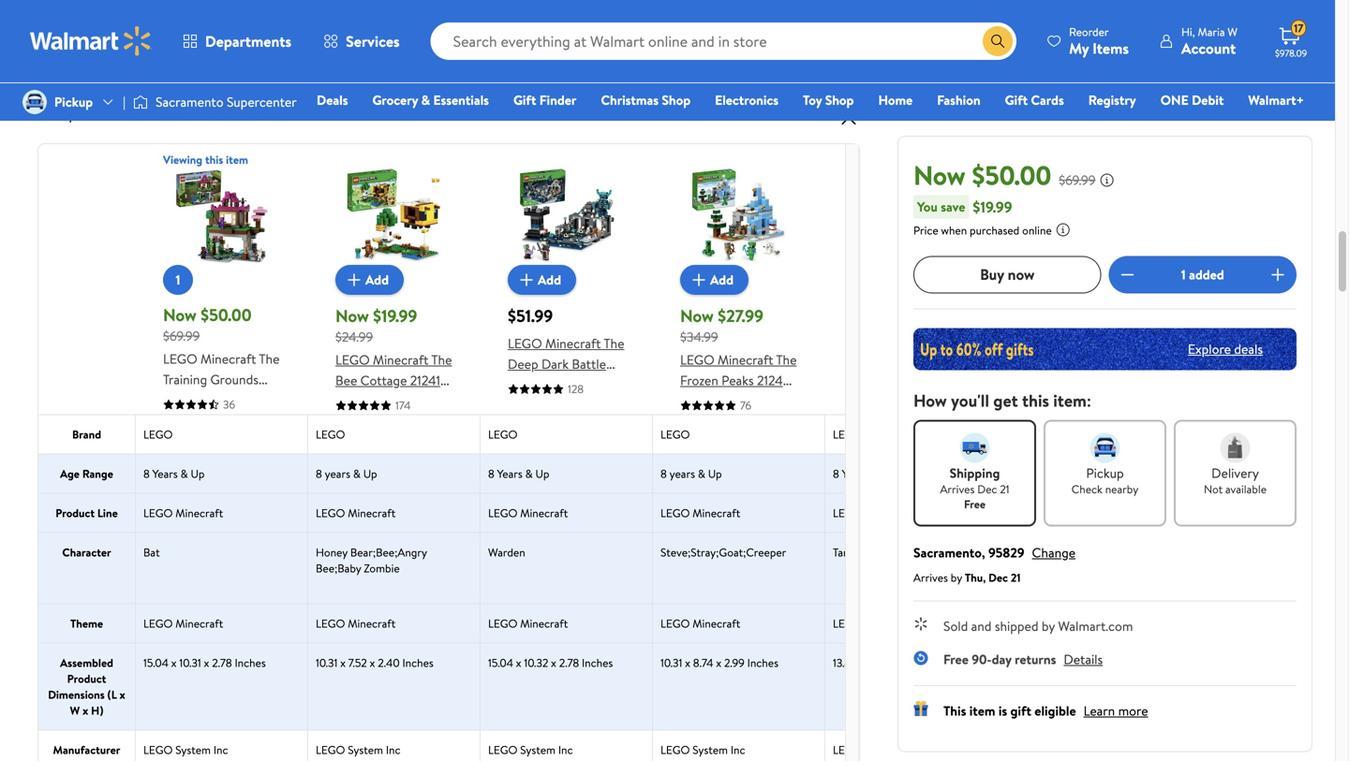 Task type: vqa. For each thing, say whether or not it's contained in the screenshot.
the 'to' in "ADD TO CART" button
no



Task type: locate. For each thing, give the bounding box(es) containing it.
for down icy
[[741, 475, 758, 493]]

add button up $51.99
[[508, 265, 576, 295]]

1 horizontal spatial ages
[[534, 500, 563, 518]]

1 horizontal spatial gift
[[514, 91, 536, 109]]

gift inside gift finder link
[[514, 91, 536, 109]]

5 lego cell from the left
[[826, 416, 998, 454]]

0 horizontal spatial add button
[[336, 265, 404, 295]]

0 horizontal spatial cave
[[196, 412, 224, 430]]

1 horizontal spatial 8 years & up cell
[[481, 455, 653, 493]]

now $50.00 group
[[163, 168, 281, 430]]

set, right 36
[[251, 391, 273, 410]]

goat
[[680, 433, 709, 452]]

$51.99
[[508, 305, 553, 328]]

toy inside now $27.99 $34.99 lego minecraft the frozen peaks 21243, cave mountain set with steve, creeper, goat figures & accessories, icy biome toy for kids age 8 plus years old
[[719, 475, 738, 493]]

now up you
[[914, 157, 966, 194]]

7.52 for 2.40
[[348, 656, 367, 671]]

grocery & essentials
[[373, 91, 489, 109]]

2 8 years & up cell from the left
[[653, 455, 826, 493]]

product line row header
[[38, 494, 136, 533]]

4 up from the left
[[708, 466, 722, 482]]

hi,
[[1182, 24, 1195, 40]]

3 lego system inc from the left
[[488, 743, 573, 759]]

lego up frozen
[[680, 351, 715, 369]]

shop right christmas
[[662, 91, 691, 109]]

departments
[[205, 31, 292, 52]]

1 down lego minecraft the training grounds house building set, 21183 cave toy image
[[176, 271, 180, 289]]

product left (l
[[67, 671, 106, 687]]

1 15.04 from the left
[[143, 656, 169, 671]]

by
[[951, 570, 962, 586], [1042, 617, 1055, 636]]

& inside "grocery & essentials" link
[[421, 91, 430, 109]]

free
[[964, 496, 986, 512], [944, 651, 969, 669]]

and inside $51.99 lego minecraft the deep dark battle set, 21246 biome adventure toy, ancient city with warden figure, exploding tower & treasure chest, for kids ages 8 years old and up
[[529, 520, 549, 538]]

5 inches from the left
[[922, 656, 954, 671]]

2 system from the left
[[348, 743, 383, 759]]

1 row from the top
[[38, 152, 1350, 575]]

4 inc from the left
[[731, 743, 745, 759]]

1 set from the left
[[384, 392, 403, 410]]

2.78 for 10.31
[[212, 656, 232, 671]]

3 inc from the left
[[558, 743, 573, 759]]

and right sold
[[972, 617, 992, 636]]

2 inches from the left
[[403, 656, 434, 671]]

gift left the "finder"
[[514, 91, 536, 109]]

one debit
[[1161, 91, 1224, 109]]

home
[[879, 91, 913, 109]]

0 horizontal spatial 8 years & up cell
[[136, 455, 308, 493]]

system for 4th "lego system inc" cell from right
[[348, 743, 383, 759]]

& inside now $27.99 $34.99 lego minecraft the frozen peaks 21243, cave mountain set with steve, creeper, goat figures & accessories, icy biome toy for kids age 8 plus years old
[[756, 433, 765, 452]]

lego minecraft up 10.32
[[488, 616, 568, 632]]

1 horizontal spatial $50.00
[[972, 157, 1052, 194]]

4 lego system inc from the left
[[661, 743, 745, 759]]

1 vertical spatial w
[[70, 703, 80, 719]]

inc for 4th "lego system inc" cell from right
[[386, 743, 401, 759]]

7.52 inside cell
[[869, 656, 888, 671]]

intent image for delivery image
[[1221, 433, 1251, 463]]

0 vertical spatial by
[[951, 570, 962, 586]]

1 horizontal spatial set
[[769, 392, 788, 410]]

2 15.04 from the left
[[488, 656, 514, 671]]

item
[[226, 152, 248, 168], [970, 702, 996, 720]]

up up plus
[[708, 466, 722, 482]]

0 horizontal spatial add to cart image
[[343, 269, 365, 291]]

$50.00 for now $50.00
[[972, 157, 1052, 194]]

15.04 left 10.32
[[488, 656, 514, 671]]

5 lego system inc from the left
[[833, 743, 918, 759]]

1 vertical spatial $19.99
[[373, 305, 417, 328]]

5 system from the left
[[865, 743, 901, 759]]

0 vertical spatial this
[[205, 152, 223, 168]]

$19.99
[[973, 197, 1013, 217], [373, 305, 417, 328]]

building for $50.00
[[202, 391, 248, 410]]

row containing product line
[[38, 493, 1350, 533]]

home link
[[870, 90, 921, 110]]

now for now $27.99 $34.99 lego minecraft the frozen peaks 21243, cave mountain set with steve, creeper, goat figures & accessories, icy biome toy for kids age 8 plus years old
[[680, 305, 714, 328]]

add to cart image inside now $19.99 group
[[343, 269, 365, 291]]

minecraft
[[545, 335, 601, 353], [201, 350, 256, 368], [373, 351, 429, 369], [718, 351, 774, 369], [175, 506, 223, 522], [348, 506, 396, 522], [520, 506, 568, 522], [693, 506, 741, 522], [865, 506, 913, 522], [175, 616, 223, 632], [348, 616, 396, 632], [520, 616, 568, 632], [693, 616, 741, 632], [865, 616, 913, 632]]

2 horizontal spatial 10.31
[[661, 656, 683, 671]]

1 horizontal spatial 2.78
[[559, 656, 579, 671]]

5 inc from the left
[[903, 743, 918, 759]]

system for fourth "lego system inc" cell from the left
[[693, 743, 728, 759]]

free left "90-"
[[944, 651, 969, 669]]

toy inside now $19.99 $24.99 lego minecraft the bee cottage 21241 building set - construction toy with buildable house, farm, baby zombie, and animal figures, game inspired birthday gift idea for boys and girls ages 8
[[413, 413, 433, 431]]

2 7.52 from the left
[[869, 656, 888, 671]]

0 vertical spatial arrives
[[940, 481, 975, 497]]

now up bee
[[336, 305, 369, 328]]

add inside now $19.99 group
[[365, 271, 389, 289]]

shop
[[662, 91, 691, 109], [825, 91, 854, 109]]

age left plus
[[680, 495, 703, 514]]

8 right icy
[[833, 466, 839, 482]]

1 up from the left
[[191, 466, 205, 482]]

10.31 inside 10.31 x 7.52 x 2.40 inches cell
[[316, 656, 338, 671]]

1 inside 1 button
[[176, 271, 180, 289]]

kids for lego
[[508, 500, 531, 518]]

lego inside now $27.99 $34.99 lego minecraft the frozen peaks 21243, cave mountain set with steve, creeper, goat figures & accessories, icy biome toy for kids age 8 plus years old
[[680, 351, 715, 369]]

minecraft up grounds
[[201, 350, 256, 368]]

building inside now $19.99 $24.99 lego minecraft the bee cottage 21241 building set - construction toy with buildable house, farm, baby zombie, and animal figures, game inspired birthday gift idea for boys and girls ages 8
[[336, 392, 381, 410]]

legal information image
[[1056, 222, 1071, 237]]

1 horizontal spatial set,
[[508, 376, 530, 394]]

inc down 15.04 x 10.32 x 2.78 inches cell
[[558, 743, 573, 759]]

now $50.00 $69.99 lego minecraft the training grounds house building set, 21183 cave toy
[[163, 304, 280, 430]]

$19.99 up cottage
[[373, 305, 417, 328]]

years up tamer
[[842, 466, 868, 482]]

13.40 x 7.52 x 2.30 inches
[[833, 656, 954, 671]]

0 vertical spatial cave
[[680, 392, 709, 410]]

lego cell down 174 on the left bottom of page
[[308, 416, 481, 454]]

age range row header
[[38, 455, 136, 493]]

6 row from the top
[[38, 604, 1350, 643]]

age inside now $27.99 $34.99 lego minecraft the frozen peaks 21243, cave mountain set with steve, creeper, goat figures & accessories, icy biome toy for kids age 8 plus years old
[[680, 495, 703, 514]]

1 horizontal spatial you
[[633, 25, 654, 43]]

minecraft up "peaks"
[[718, 351, 774, 369]]

sacramento
[[156, 93, 224, 111]]

3 row from the top
[[38, 454, 1350, 493]]

gift for gift cards
[[1005, 91, 1028, 109]]

1 horizontal spatial pickup
[[1086, 464, 1124, 482]]

by right shipped
[[1042, 617, 1055, 636]]

2 horizontal spatial 8 years & up cell
[[826, 455, 998, 493]]

 image
[[133, 93, 148, 112]]

1 horizontal spatial $19.99
[[973, 197, 1013, 217]]

electronics link
[[707, 90, 787, 110]]

1 inc from the left
[[214, 743, 228, 759]]

3 lego system inc cell from the left
[[481, 731, 653, 762]]

up left farm,
[[363, 466, 377, 482]]

range
[[82, 466, 113, 482]]

you inside manufacturers, suppliers and others provide what you see here, and we have not verified it.
[[633, 25, 654, 43]]

0 horizontal spatial 8 years & up
[[316, 466, 377, 482]]

delivery
[[1212, 464, 1259, 482]]

2 add from the left
[[538, 271, 561, 289]]

lego system inc down the gifting made easy icon
[[833, 743, 918, 759]]

lego minecraft cell up 15.04 x 10.32 x 2.78 inches
[[481, 605, 653, 643]]

0 horizontal spatial by
[[951, 570, 962, 586]]

1 horizontal spatial item
[[970, 702, 996, 720]]

3 inches from the left
[[582, 656, 613, 671]]

the for now $19.99
[[431, 351, 452, 369]]

pickup inside pickup check nearby
[[1086, 464, 1124, 482]]

bee;baby
[[316, 561, 361, 577]]

warden down old
[[488, 545, 525, 561]]

arrives
[[940, 481, 975, 497], [914, 570, 948, 586]]

7.52 inside cell
[[348, 656, 367, 671]]

0 vertical spatial warden
[[508, 438, 551, 456]]

essentials
[[433, 91, 489, 109]]

building down bee
[[336, 392, 381, 410]]

1 lego system inc cell from the left
[[136, 731, 308, 762]]

shop for christmas shop
[[662, 91, 691, 109]]

lego right creeper,
[[833, 427, 863, 443]]

1 horizontal spatial add
[[538, 271, 561, 289]]

viewing
[[163, 152, 203, 168]]

$50.00 up you save $19.99
[[972, 157, 1052, 194]]

lego cell
[[136, 416, 308, 454], [308, 416, 481, 454], [481, 416, 653, 454], [653, 416, 826, 454], [826, 416, 998, 454]]

for right chest,
[[598, 479, 615, 497]]

1 horizontal spatial biome
[[680, 475, 717, 493]]

1 vertical spatial dec
[[989, 570, 1008, 586]]

3 system from the left
[[520, 743, 556, 759]]

add inside $51.99 group
[[538, 271, 561, 289]]

1 for 1  added
[[1182, 266, 1186, 284]]

8 inside $51.99 lego minecraft the deep dark battle set, 21246 biome adventure toy, ancient city with warden figure, exploding tower & treasure chest, for kids ages 8 years old and up
[[566, 500, 573, 518]]

honey
[[316, 545, 348, 561]]

$50.00 inside now $50.00 $69.99 lego minecraft the training grounds house building set, 21183 cave toy
[[201, 304, 252, 327]]

4 row from the top
[[38, 493, 1350, 533]]

2 8 years & up cell from the left
[[481, 455, 653, 493]]

21 inside sacramento, 95829 change arrives by thu, dec 21
[[1011, 570, 1021, 586]]

pickup for pickup
[[54, 93, 93, 111]]

0 horizontal spatial 1
[[176, 271, 180, 289]]

lego down 15.04 x 10.32 x 2.78 inches cell
[[488, 743, 518, 759]]

lego system inc
[[143, 743, 228, 759], [316, 743, 401, 759], [488, 743, 573, 759], [661, 743, 745, 759], [833, 743, 918, 759]]

1 horizontal spatial 8 years & up
[[661, 466, 722, 482]]

w inside the hi, maria w account
[[1228, 24, 1238, 40]]

the inside $51.99 lego minecraft the deep dark battle set, 21246 biome adventure toy, ancient city with warden figure, exploding tower & treasure chest, for kids ages 8 years old and up
[[604, 335, 625, 353]]

lego system inc for 5th "lego system inc" cell from right
[[143, 743, 228, 759]]

1 left added
[[1182, 266, 1186, 284]]

cave right 21183
[[196, 412, 224, 430]]

2 horizontal spatial years
[[670, 466, 695, 482]]

minecraft up 15.04 x 10.31 x 2.78 inches
[[175, 616, 223, 632]]

lego system inc down 10.31 x 8.74 x 2.99 inches cell
[[661, 743, 745, 759]]

we
[[60, 25, 78, 43]]

for for $27.99
[[741, 475, 758, 493]]

$19.99 up purchased
[[973, 197, 1013, 217]]

0 horizontal spatial item
[[226, 152, 248, 168]]

lego right manufacturer row header
[[143, 743, 173, 759]]

add to cart image for now
[[343, 269, 365, 291]]

years inside $51.99 lego minecraft the deep dark battle set, 21246 biome adventure toy, ancient city with warden figure, exploding tower & treasure chest, for kids ages 8 years old and up
[[576, 500, 606, 518]]

0 horizontal spatial building
[[202, 391, 248, 410]]

add to cart image inside $51.99 group
[[515, 269, 538, 291]]

1  added
[[1182, 266, 1225, 284]]

1 horizontal spatial kids
[[761, 475, 785, 493]]

learn more about strikethrough prices image
[[1100, 173, 1115, 188]]

kids inside $51.99 lego minecraft the deep dark battle set, 21246 biome adventure toy, ancient city with warden figure, exploding tower & treasure chest, for kids ages 8 years old and up
[[508, 500, 531, 518]]

services
[[346, 31, 400, 52]]

8 years & up down goat
[[661, 466, 722, 482]]

0 horizontal spatial 8 years & up cell
[[308, 455, 481, 493]]

now down 1 button
[[163, 304, 197, 327]]

2 horizontal spatial gift
[[1005, 91, 1028, 109]]

3 lego cell from the left
[[481, 416, 653, 454]]

row containing now $50.00
[[38, 152, 1350, 575]]

8 down chest,
[[566, 500, 573, 518]]

0 horizontal spatial set
[[384, 392, 403, 410]]

0 vertical spatial free
[[964, 496, 986, 512]]

construction
[[336, 413, 410, 431]]

0 vertical spatial $69.99
[[1059, 171, 1096, 189]]

1 horizontal spatial by
[[1042, 617, 1055, 636]]

gift
[[514, 91, 536, 109], [1005, 91, 1028, 109], [336, 537, 358, 555]]

biome down accessories,
[[680, 475, 717, 493]]

now inside now $27.99 $34.99 lego minecraft the frozen peaks 21243, cave mountain set with steve, creeper, goat figures & accessories, icy biome toy for kids age 8 plus years old
[[680, 305, 714, 328]]

up down 21183
[[191, 466, 205, 482]]

1 vertical spatial $50.00
[[201, 304, 252, 327]]

brand row header
[[38, 416, 136, 454]]

system for 5th "lego system inc" cell from left
[[865, 743, 901, 759]]

0 horizontal spatial kids
[[508, 500, 531, 518]]

1 vertical spatial biome
[[680, 475, 717, 493]]

add to cart image
[[688, 269, 710, 291]]

1 vertical spatial item
[[970, 702, 996, 720]]

lego inside $51.99 lego minecraft the deep dark battle set, 21246 biome adventure toy, ancient city with warden figure, exploding tower & treasure chest, for kids ages 8 years old and up
[[508, 335, 542, 353]]

you save $19.99
[[917, 197, 1013, 217]]

0 vertical spatial $50.00
[[972, 157, 1052, 194]]

the inside now $19.99 $24.99 lego minecraft the bee cottage 21241 building set - construction toy with buildable house, farm, baby zombie, and animal figures, game inspired birthday gift idea for boys and girls ages 8
[[431, 351, 452, 369]]

1 lego system inc from the left
[[143, 743, 228, 759]]

what
[[602, 25, 630, 43]]

you
[[152, 25, 173, 43], [633, 25, 654, 43]]

gift cards link
[[997, 90, 1073, 110]]

now inside now $19.99 $24.99 lego minecraft the bee cottage 21241 building set - construction toy with buildable house, farm, baby zombie, and animal figures, game inspired birthday gift idea for boys and girls ages 8
[[336, 305, 369, 328]]

8 years & up for 2nd 8 years & up cell from the right
[[316, 466, 377, 482]]

8 inside now $27.99 $34.99 lego minecraft the frozen peaks 21243, cave mountain set with steve, creeper, goat figures & accessories, icy biome toy for kids age 8 plus years old
[[706, 495, 714, 514]]

aim
[[81, 25, 101, 43]]

2.99
[[724, 656, 745, 671]]

compare
[[37, 103, 97, 124]]

gift inside gift cards link
[[1005, 91, 1028, 109]]

this right get
[[1022, 389, 1050, 413]]

dec
[[978, 481, 997, 497], [989, 570, 1008, 586]]

my
[[1069, 38, 1089, 59]]

free down the shipping
[[964, 496, 986, 512]]

15.04
[[143, 656, 169, 671], [488, 656, 514, 671]]

system down 15.04 x 10.31 x 2.78 inches cell
[[175, 743, 211, 759]]

years down goat
[[670, 466, 695, 482]]

shop for toy shop
[[825, 91, 854, 109]]

lego minecraft the frozen peaks 21243, cave mountain set with steve, creeper, goat figures & accessories, icy biome toy for kids age 8 plus years old image
[[691, 168, 788, 265]]

lego inside now $50.00 $69.99 lego minecraft the training grounds house building set, 21183 cave toy
[[163, 350, 197, 368]]

the inside now $27.99 $34.99 lego minecraft the frozen peaks 21243, cave mountain set with steve, creeper, goat figures & accessories, icy biome toy for kids age 8 plus years old
[[776, 351, 797, 369]]

2 horizontal spatial for
[[741, 475, 758, 493]]

minecraft up bat cell
[[175, 506, 223, 522]]

shop inside toy shop link
[[825, 91, 854, 109]]

4 lego system inc cell from the left
[[653, 731, 826, 762]]

1 horizontal spatial 15.04
[[488, 656, 514, 671]]

0 vertical spatial age
[[60, 466, 80, 482]]

years left old
[[743, 495, 773, 514]]

add button inside "now $27.99" group
[[680, 265, 749, 295]]

now $27.99 group
[[680, 168, 798, 514]]

1 vertical spatial 21
[[1011, 570, 1021, 586]]

0 vertical spatial kids
[[761, 475, 785, 493]]

see
[[657, 25, 676, 43]]

0 horizontal spatial 8 years & up
[[143, 466, 205, 482]]

sacramento,
[[914, 544, 986, 562]]

2 horizontal spatial add
[[710, 271, 734, 289]]

2 add to cart image from the left
[[515, 269, 538, 291]]

inc down 10.31 x 8.74 x 2.99 inches cell
[[731, 743, 745, 759]]

0 vertical spatial biome
[[570, 376, 606, 394]]

0 horizontal spatial w
[[70, 703, 80, 719]]

row
[[38, 152, 1350, 575], [38, 415, 1350, 454], [38, 454, 1350, 493], [38, 493, 1350, 533], [38, 533, 1350, 604], [38, 604, 1350, 643], [38, 643, 1350, 731], [38, 731, 1350, 762]]

mountain
[[712, 392, 766, 410]]

1 8 years & up from the left
[[316, 466, 377, 482]]

1 horizontal spatial 1
[[1182, 266, 1186, 284]]

1 add button from the left
[[336, 265, 404, 295]]

inches inside cell
[[922, 656, 954, 671]]

add to cart image
[[343, 269, 365, 291], [515, 269, 538, 291]]

21243,
[[757, 372, 793, 390]]

viewing this item
[[163, 152, 248, 168]]

0 vertical spatial $19.99
[[973, 197, 1013, 217]]

kids inside now $27.99 $34.99 lego minecraft the frozen peaks 21243, cave mountain set with steve, creeper, goat figures & accessories, icy biome toy for kids age 8 plus years old
[[761, 475, 785, 493]]

delivery not available
[[1204, 464, 1267, 497]]

ages down boys
[[388, 557, 416, 575]]

15.04 x 10.31 x 2.78 inches cell
[[136, 644, 308, 731]]

see our disclaimer
[[77, 45, 180, 63]]

lego system inc cell down 15.04 x 10.31 x 2.78 inches cell
[[136, 731, 308, 762]]

system down 10.31 x 8.74 x 2.99 inches cell
[[693, 743, 728, 759]]

gift for gift finder
[[514, 91, 536, 109]]

explore deals link
[[1181, 333, 1271, 366]]

gift cards
[[1005, 91, 1064, 109]]

you up disclaimer
[[152, 25, 173, 43]]

1 7.52 from the left
[[348, 656, 367, 671]]

8 row from the top
[[38, 731, 1350, 762]]

biome down battle
[[570, 376, 606, 394]]

1 vertical spatial pickup
[[1086, 464, 1124, 482]]

inc for fourth "lego system inc" cell from the left
[[731, 743, 745, 759]]

1 vertical spatial warden
[[488, 545, 525, 561]]

lego minecraft cell
[[136, 494, 308, 533], [308, 494, 481, 533], [481, 494, 653, 533], [653, 494, 826, 533], [826, 494, 998, 533], [136, 605, 308, 643], [308, 605, 481, 643], [481, 605, 653, 643], [653, 605, 826, 643], [826, 605, 998, 643]]

0 horizontal spatial 21
[[1000, 481, 1010, 497]]

product inside row header
[[56, 506, 95, 522]]

3 10.31 from the left
[[661, 656, 683, 671]]

0 horizontal spatial ages
[[388, 557, 416, 575]]

0 horizontal spatial this
[[205, 152, 223, 168]]

inc for 3rd "lego system inc" cell from left
[[558, 743, 573, 759]]

boys
[[408, 537, 435, 555]]

5 up from the left
[[880, 466, 894, 482]]

0 horizontal spatial $50.00
[[201, 304, 252, 327]]

for right idea
[[388, 537, 404, 555]]

it.
[[60, 45, 71, 63]]

row containing brand
[[38, 415, 1350, 454]]

3 add button from the left
[[680, 265, 749, 295]]

4 system from the left
[[693, 743, 728, 759]]

0 vertical spatial item
[[226, 152, 248, 168]]

house,
[[336, 454, 375, 472]]

now inside now $50.00 $69.99 lego minecraft the training grounds house building set, 21183 cave toy
[[163, 304, 197, 327]]

h)
[[91, 703, 103, 719]]

1 vertical spatial cave
[[196, 412, 224, 430]]

inc
[[214, 743, 228, 759], [386, 743, 401, 759], [558, 743, 573, 759], [731, 743, 745, 759], [903, 743, 918, 759]]

1 2.78 from the left
[[212, 656, 232, 671]]

1 add to cart image from the left
[[343, 269, 365, 291]]

add up $27.99
[[710, 271, 734, 289]]

lego minecraft the bee cottage 21241 building set - construction toy with buildable house, farm, baby zombie, and animal figures, game inspired birthday gift idea for boys and girls ages 8 image
[[346, 168, 443, 265]]

cave inside now $27.99 $34.99 lego minecraft the frozen peaks 21243, cave mountain set with steve, creeper, goat figures & accessories, icy biome toy for kids age 8 plus years old
[[680, 392, 709, 410]]

get
[[994, 389, 1018, 413]]

and
[[493, 25, 514, 43], [711, 25, 732, 43], [384, 475, 404, 493], [529, 520, 549, 538], [336, 557, 356, 575], [972, 617, 992, 636]]

lego system inc for 3rd "lego system inc" cell from left
[[488, 743, 573, 759]]

2 lego system inc from the left
[[316, 743, 401, 759]]

0 vertical spatial w
[[1228, 24, 1238, 40]]

0 horizontal spatial shop
[[662, 91, 691, 109]]

&
[[421, 91, 430, 109], [756, 433, 765, 452], [604, 458, 612, 477], [181, 466, 188, 482], [353, 466, 361, 482], [525, 466, 533, 482], [698, 466, 706, 482], [870, 466, 878, 482]]

up left the shipping
[[880, 466, 894, 482]]

suppliers
[[440, 25, 490, 43]]

0 vertical spatial ages
[[534, 500, 563, 518]]

2 horizontal spatial add button
[[680, 265, 749, 295]]

13.40 x 7.52 x 2.30 inches cell
[[826, 644, 998, 731]]

0 horizontal spatial 15.04
[[143, 656, 169, 671]]

2 inc from the left
[[386, 743, 401, 759]]

set, down deep
[[508, 376, 530, 394]]

available
[[1226, 481, 1267, 497]]

2 8 years & up from the left
[[661, 466, 722, 482]]

lego system inc for 4th "lego system inc" cell from right
[[316, 743, 401, 759]]

2 you from the left
[[633, 25, 654, 43]]

figures,
[[336, 495, 380, 514]]

15.04 x 10.31 x 2.78 inches
[[143, 656, 266, 671]]

1 vertical spatial $69.99
[[163, 327, 200, 345]]

arrives inside shipping arrives dec 21 free
[[940, 481, 975, 497]]

grocery & essentials link
[[364, 90, 498, 110]]

0 vertical spatial product
[[56, 506, 95, 522]]

details button
[[1064, 651, 1103, 669]]

15.04 right the assembled
[[143, 656, 169, 671]]

7.52 left 2.40
[[348, 656, 367, 671]]

2 row from the top
[[38, 415, 1350, 454]]

0 horizontal spatial age
[[60, 466, 80, 482]]

for inside now $27.99 $34.99 lego minecraft the frozen peaks 21243, cave mountain set with steve, creeper, goat figures & accessories, icy biome toy for kids age 8 plus years old
[[741, 475, 758, 493]]

10.31 for 10.31 x 8.74 x 2.99 inches
[[661, 656, 683, 671]]

you'll
[[951, 389, 990, 413]]

3 8 years & up from the left
[[833, 466, 894, 482]]

1 shop from the left
[[662, 91, 691, 109]]

intent image for pickup image
[[1090, 433, 1120, 463]]

0 vertical spatial 21
[[1000, 481, 1010, 497]]

with down toy,
[[582, 417, 606, 435]]

0 horizontal spatial biome
[[570, 376, 606, 394]]

lego down treasure
[[488, 506, 518, 522]]

departments button
[[167, 19, 307, 64]]

lego system inc cell down 10.31 x 8.74 x 2.99 inches cell
[[653, 731, 826, 762]]

deals link
[[308, 90, 357, 110]]

row containing manufacturer
[[38, 731, 1350, 762]]

2.78
[[212, 656, 232, 671], [559, 656, 579, 671]]

now $19.99 group
[[336, 168, 454, 575]]

$69.99 inside now $50.00 $69.99 lego minecraft the training grounds house building set, 21183 cave toy
[[163, 327, 200, 345]]

the for now $27.99
[[776, 351, 797, 369]]

age
[[60, 466, 80, 482], [680, 495, 703, 514]]

0 horizontal spatial set,
[[251, 391, 273, 410]]

2 horizontal spatial 8 years & up
[[833, 466, 894, 482]]

1 horizontal spatial age
[[680, 495, 703, 514]]

1
[[1182, 266, 1186, 284], [176, 271, 180, 289]]

0 horizontal spatial $19.99
[[373, 305, 417, 328]]

2 10.31 from the left
[[316, 656, 338, 671]]

2 8 years & up from the left
[[488, 466, 550, 482]]

up
[[191, 466, 205, 482], [363, 466, 377, 482], [536, 466, 550, 482], [708, 466, 722, 482], [880, 466, 894, 482]]

add inside "now $27.99" group
[[710, 271, 734, 289]]

free inside shipping arrives dec 21 free
[[964, 496, 986, 512]]

4 inches from the left
[[748, 656, 779, 671]]

toy up plus
[[719, 475, 738, 493]]

1 8 years & up cell from the left
[[136, 455, 308, 493]]

$69.99
[[1059, 171, 1096, 189], [163, 327, 200, 345]]

5 row from the top
[[38, 533, 1350, 604]]

2 2.78 from the left
[[559, 656, 579, 671]]

add to cart image up $24.99
[[343, 269, 365, 291]]

|
[[123, 93, 126, 111]]

1 horizontal spatial add to cart image
[[515, 269, 538, 291]]

1 horizontal spatial cave
[[680, 392, 709, 410]]

with inside $51.99 lego minecraft the deep dark battle set, 21246 biome adventure toy, ancient city with warden figure, exploding tower & treasure chest, for kids ages 8 years old and up
[[582, 417, 606, 435]]

0 vertical spatial pickup
[[54, 93, 93, 111]]

shop inside christmas shop link
[[662, 91, 691, 109]]

0 horizontal spatial $69.99
[[163, 327, 200, 345]]

add button inside $51.99 group
[[508, 265, 576, 295]]

lego system inc down 15.04 x 10.32 x 2.78 inches cell
[[488, 743, 573, 759]]

1 horizontal spatial shop
[[825, 91, 854, 109]]

when
[[941, 222, 967, 238]]

registry
[[1089, 91, 1137, 109]]

purchased
[[970, 222, 1020, 238]]

2 set from the left
[[769, 392, 788, 410]]

change
[[1032, 544, 1076, 562]]

 image
[[22, 90, 47, 114]]

toy right electronics link
[[803, 91, 822, 109]]

1 system from the left
[[175, 743, 211, 759]]

by inside sacramento, 95829 change arrives by thu, dec 21
[[951, 570, 962, 586]]

years inside now $27.99 $34.99 lego minecraft the frozen peaks 21243, cave mountain set with steve, creeper, goat figures & accessories, icy biome toy for kids age 8 plus years old
[[743, 495, 773, 514]]

1 add from the left
[[365, 271, 389, 289]]

0 horizontal spatial for
[[388, 537, 404, 555]]

1 horizontal spatial w
[[1228, 24, 1238, 40]]

the inside now $50.00 $69.99 lego minecraft the training grounds house building set, 21183 cave toy
[[259, 350, 280, 368]]

kids up old
[[508, 500, 531, 518]]

$50.00 up grounds
[[201, 304, 252, 327]]

building down grounds
[[202, 391, 248, 410]]

10.31 x 8.74 x 2.99 inches
[[661, 656, 779, 671]]

toy shop
[[803, 91, 854, 109]]

age inside row header
[[60, 466, 80, 482]]

2 shop from the left
[[825, 91, 854, 109]]

0 horizontal spatial 10.31
[[179, 656, 201, 671]]

add button up $27.99
[[680, 265, 749, 295]]

bat cell
[[136, 534, 308, 604]]

add button inside now $19.99 group
[[336, 265, 404, 295]]

1 horizontal spatial years
[[576, 500, 606, 518]]

building inside now $50.00 $69.99 lego minecraft the training grounds house building set, 21183 cave toy
[[202, 391, 248, 410]]

shipping
[[950, 464, 1000, 482]]

now for now $50.00 $69.99 lego minecraft the training grounds house building set, 21183 cave toy
[[163, 304, 197, 327]]

0 horizontal spatial gift
[[336, 537, 358, 555]]

show
[[120, 25, 149, 43]]

lego up deep
[[508, 335, 542, 353]]

1 horizontal spatial for
[[598, 479, 615, 497]]

3 add from the left
[[710, 271, 734, 289]]

1 10.31 from the left
[[179, 656, 201, 671]]

shop up compare with similar items image
[[825, 91, 854, 109]]

8 years & up cell
[[136, 455, 308, 493], [481, 455, 653, 493], [826, 455, 998, 493]]

1 horizontal spatial 10.31
[[316, 656, 338, 671]]

search icon image
[[991, 34, 1006, 49]]

set, inside $51.99 lego minecraft the deep dark battle set, 21246 biome adventure toy, ancient city with warden figure, exploding tower & treasure chest, for kids ages 8 years old and up
[[508, 376, 530, 394]]

1 vertical spatial ages
[[388, 557, 416, 575]]

0 vertical spatial dec
[[978, 481, 997, 497]]

set inside now $27.99 $34.99 lego minecraft the frozen peaks 21243, cave mountain set with steve, creeper, goat figures & accessories, icy biome toy for kids age 8 plus years old
[[769, 392, 788, 410]]

lego minecraft cell up sacramento,
[[826, 494, 998, 533]]

character row header
[[38, 534, 136, 604]]

for inside $51.99 lego minecraft the deep dark battle set, 21246 biome adventure toy, ancient city with warden figure, exploding tower & treasure chest, for kids ages 8 years old and up
[[598, 479, 615, 497]]

compare with similar items image
[[838, 110, 860, 132]]

ages inside now $19.99 $24.99 lego minecraft the bee cottage 21241 building set - construction toy with buildable house, farm, baby zombie, and animal figures, game inspired birthday gift idea for boys and girls ages 8
[[388, 557, 416, 575]]

steve;stray;goat;creeper
[[661, 545, 787, 561]]

$19.99 inside now $19.99 $24.99 lego minecraft the bee cottage 21241 building set - construction toy with buildable house, farm, baby zombie, and animal figures, game inspired birthday gift idea for boys and girls ages 8
[[373, 305, 417, 328]]

7 row from the top
[[38, 643, 1350, 731]]

1 vertical spatial arrives
[[914, 570, 948, 586]]

now down add to cart image
[[680, 305, 714, 328]]

8 years & up cell
[[308, 455, 481, 493], [653, 455, 826, 493]]

10.31 inside 10.31 x 8.74 x 2.99 inches cell
[[661, 656, 683, 671]]

lego system inc cell
[[136, 731, 308, 762], [308, 731, 481, 762], [481, 731, 653, 762], [653, 731, 826, 762], [826, 731, 998, 762]]

0 horizontal spatial 7.52
[[348, 656, 367, 671]]

1 inches from the left
[[235, 656, 266, 671]]

& inside $51.99 lego minecraft the deep dark battle set, 21246 biome adventure toy, ancient city with warden figure, exploding tower & treasure chest, for kids ages 8 years old and up
[[604, 458, 612, 477]]

8 left plus
[[706, 495, 714, 514]]

1 horizontal spatial 8 years & up
[[488, 466, 550, 482]]

2 add button from the left
[[508, 265, 576, 295]]

lego system inc cell down 15.04 x 10.32 x 2.78 inches cell
[[481, 731, 653, 762]]



Task type: describe. For each thing, give the bounding box(es) containing it.
lego minecraft cell up 2.30
[[826, 605, 998, 643]]

buy now button
[[914, 256, 1102, 294]]

idea
[[361, 537, 385, 555]]

lego down 10.31 x 8.74 x 2.99 inches cell
[[661, 743, 690, 759]]

row containing assembled product dimensions (l x w x h)
[[38, 643, 1350, 731]]

warden inside cell
[[488, 545, 525, 561]]

returns
[[1015, 651, 1057, 669]]

lego minecraft up 15.04 x 10.31 x 2.78 inches
[[143, 616, 223, 632]]

inches for 10.31 x 7.52 x 2.40 inches
[[403, 656, 434, 671]]

minecraft inside $51.99 lego minecraft the deep dark battle set, 21246 biome adventure toy, ancient city with warden figure, exploding tower & treasure chest, for kids ages 8 years old and up
[[545, 335, 601, 353]]

lego up 15.04 x 10.31 x 2.78 inches
[[143, 616, 173, 632]]

old
[[508, 520, 526, 538]]

-
[[406, 392, 411, 410]]

and left girls
[[336, 557, 356, 575]]

and left we
[[711, 25, 732, 43]]

arrives inside sacramento, 95829 change arrives by thu, dec 21
[[914, 570, 948, 586]]

add for $19.99
[[365, 271, 389, 289]]

lego down house
[[143, 427, 173, 443]]

minecraft up 15.04 x 10.32 x 2.78 inches
[[520, 616, 568, 632]]

figure,
[[554, 438, 594, 456]]

save
[[941, 198, 966, 216]]

pickup for pickup check nearby
[[1086, 464, 1124, 482]]

cave inside now $50.00 $69.99 lego minecraft the training grounds house building set, 21183 cave toy
[[196, 412, 224, 430]]

10.31 x 7.52 x 2.40 inches
[[316, 656, 434, 671]]

supercenter
[[227, 93, 297, 111]]

christmas
[[601, 91, 659, 109]]

21 inside shipping arrives dec 21 free
[[1000, 481, 1010, 497]]

provide
[[557, 25, 599, 43]]

free 90-day returns details
[[944, 651, 1103, 669]]

registry link
[[1080, 90, 1145, 110]]

1 you from the left
[[152, 25, 173, 43]]

tamer
[[833, 545, 863, 561]]

add to cart image for $51.99
[[515, 269, 538, 291]]

lego minecraft up 10.31 x 7.52 x 2.40 inches
[[316, 616, 396, 632]]

1 horizontal spatial $69.99
[[1059, 171, 1096, 189]]

manufacturer
[[53, 743, 120, 759]]

15.04 x 10.32 x 2.78 inches
[[488, 656, 613, 671]]

lego minecraft up steve;stray;goat;creeper
[[661, 506, 741, 522]]

$50.00 for now $50.00 $69.99 lego minecraft the training grounds house building set, 21183 cave toy
[[201, 304, 252, 327]]

lego up 15.04 x 10.32 x 2.78 inches
[[488, 616, 518, 632]]

10.31 x 7.52 x 2.40 inches cell
[[308, 644, 481, 731]]

how
[[914, 389, 947, 413]]

debit
[[1192, 91, 1224, 109]]

3 up from the left
[[536, 466, 550, 482]]

lego down bee;baby
[[316, 616, 345, 632]]

our
[[101, 45, 120, 63]]

tamer cell
[[826, 534, 998, 604]]

add for lego
[[538, 271, 561, 289]]

0 horizontal spatial years
[[325, 466, 350, 482]]

row containing character
[[38, 533, 1350, 604]]

biome inside $51.99 lego minecraft the deep dark battle set, 21246 biome adventure toy, ancient city with warden figure, exploding tower & treasure chest, for kids ages 8 years old and up
[[570, 376, 606, 394]]

years down 21183
[[152, 466, 178, 482]]

farm,
[[378, 454, 410, 472]]

5 lego system inc cell from the left
[[826, 731, 998, 762]]

8 years & up for 1st 8 years & up cell from the right
[[661, 466, 722, 482]]

building for $19.99
[[336, 392, 381, 410]]

system for 5th "lego system inc" cell from right
[[175, 743, 211, 759]]

line
[[97, 506, 118, 522]]

honey bear;bee;angry bee;baby zombie
[[316, 545, 427, 577]]

add for $27.99
[[710, 271, 734, 289]]

intent image for shipping image
[[960, 433, 990, 463]]

the for now $50.00
[[259, 350, 280, 368]]

system for 3rd "lego system inc" cell from left
[[520, 743, 556, 759]]

21183
[[163, 412, 193, 430]]

10.31 for 10.31 x 7.52 x 2.40 inches
[[316, 656, 338, 671]]

and down farm,
[[384, 475, 404, 493]]

lego up 'honey' at the left of the page
[[316, 506, 345, 522]]

1 lego cell from the left
[[136, 416, 308, 454]]

online
[[1023, 222, 1052, 238]]

deals
[[317, 91, 348, 109]]

lego left plus
[[661, 506, 690, 522]]

set, inside now $50.00 $69.99 lego minecraft the training grounds house building set, 21183 cave toy
[[251, 391, 273, 410]]

electronics
[[715, 91, 779, 109]]

with inside now $27.99 $34.99 lego minecraft the frozen peaks 21243, cave mountain set with steve, creeper, goat figures & accessories, icy biome toy for kids age 8 plus years old
[[680, 413, 705, 431]]

lego down 10.31 x 7.52 x 2.40 inches cell
[[316, 743, 345, 759]]

row containing theme
[[38, 604, 1350, 643]]

now for now $19.99 $24.99 lego minecraft the bee cottage 21241 building set - construction toy with buildable house, farm, baby zombie, and animal figures, game inspired birthday gift idea for boys and girls ages 8
[[336, 305, 369, 328]]

lego minecraft up bat at the left bottom
[[143, 506, 223, 522]]

2.30
[[899, 656, 920, 671]]

lego minecraft cell up bat cell
[[136, 494, 308, 533]]

warden inside $51.99 lego minecraft the deep dark battle set, 21246 biome adventure toy, ancient city with warden figure, exploding tower & treasure chest, for kids ages 8 years old and up
[[508, 438, 551, 456]]

lego up tamer
[[833, 506, 863, 522]]

inches for 10.31 x 8.74 x 2.99 inches
[[748, 656, 779, 671]]

sacramento supercenter
[[156, 93, 297, 111]]

compare with similar items
[[37, 103, 213, 124]]

lego system inc for 5th "lego system inc" cell from left
[[833, 743, 918, 759]]

we aim to show you accurate product information.
[[60, 25, 348, 43]]

manufacturers, suppliers and others provide what you see here, and we have not verified it.
[[60, 25, 849, 63]]

explore
[[1188, 340, 1231, 358]]

lego up the 10.31 x 8.74 x 2.99 inches
[[661, 616, 690, 632]]

how you'll get this item:
[[914, 389, 1092, 413]]

8 left house,
[[316, 466, 322, 482]]

lego down adventure
[[488, 427, 518, 443]]

this inside row
[[205, 152, 223, 168]]

row containing age range
[[38, 454, 1350, 493]]

Walmart Site-Wide search field
[[431, 22, 1017, 60]]

1 8 years & up from the left
[[143, 466, 205, 482]]

add button for $27.99
[[680, 265, 749, 295]]

36
[[223, 397, 235, 413]]

lego minecraft up tamer
[[833, 506, 913, 522]]

lego up accessories,
[[661, 427, 690, 443]]

1 vertical spatial by
[[1042, 617, 1055, 636]]

minecraft up tamer cell
[[865, 506, 913, 522]]

lego minecraft cell up idea
[[308, 494, 481, 533]]

up
[[552, 520, 566, 538]]

accessories,
[[680, 454, 750, 472]]

thu,
[[965, 570, 986, 586]]

minecraft inside now $19.99 $24.99 lego minecraft the bee cottage 21241 building set - construction toy with buildable house, farm, baby zombie, and animal figures, game inspired birthday gift idea for boys and girls ages 8
[[373, 351, 429, 369]]

assembled
[[60, 656, 113, 671]]

item:
[[1054, 389, 1092, 413]]

see
[[77, 45, 98, 63]]

lego down 13.40
[[833, 743, 863, 759]]

manufacturer row header
[[38, 731, 136, 762]]

now for now $50.00
[[914, 157, 966, 194]]

assembled product dimensions (l x w x h)
[[48, 656, 125, 719]]

lego minecraft cell up 2.99
[[653, 605, 826, 643]]

old
[[776, 495, 797, 514]]

steve,
[[708, 413, 743, 431]]

10.32
[[524, 656, 549, 671]]

174
[[395, 398, 411, 414]]

$24.99
[[336, 328, 373, 346]]

and left others at left
[[493, 25, 514, 43]]

tower
[[567, 458, 600, 477]]

inc for 5th "lego system inc" cell from right
[[214, 743, 228, 759]]

product inside assembled product dimensions (l x w x h)
[[67, 671, 106, 687]]

minecraft down treasure
[[520, 506, 568, 522]]

kids for $27.99
[[761, 475, 785, 493]]

Search search field
[[431, 22, 1017, 60]]

zombie
[[364, 561, 400, 577]]

15.04 for 15.04 x 10.31 x 2.78 inches
[[143, 656, 169, 671]]

minecraft up idea
[[348, 506, 396, 522]]

item inside row
[[226, 152, 248, 168]]

lego minecraft cell up 15.04 x 10.31 x 2.78 inches
[[136, 605, 308, 643]]

8 inside now $19.99 $24.99 lego minecraft the bee cottage 21241 building set - construction toy with buildable house, farm, baby zombie, and animal figures, game inspired birthday gift idea for boys and girls ages 8
[[419, 557, 427, 575]]

icy
[[753, 454, 770, 472]]

minecraft inside now $27.99 $34.99 lego minecraft the frozen peaks 21243, cave mountain set with steve, creeper, goat figures & accessories, icy biome toy for kids age 8 plus years old
[[718, 351, 774, 369]]

$51.99 group
[[508, 168, 626, 538]]

set inside now $19.99 $24.99 lego minecraft the bee cottage 21241 building set - construction toy with buildable house, farm, baby zombie, and animal figures, game inspired birthday gift idea for boys and girls ages 8
[[384, 392, 403, 410]]

biome inside now $27.99 $34.99 lego minecraft the frozen peaks 21243, cave mountain set with steve, creeper, goat figures & accessories, icy biome toy for kids age 8 plus years old
[[680, 475, 717, 493]]

add button for $19.99
[[336, 265, 404, 295]]

accurate
[[176, 25, 225, 43]]

with left similar
[[101, 103, 129, 124]]

shipping arrives dec 21 free
[[940, 464, 1010, 512]]

price
[[914, 222, 939, 238]]

1 vertical spatial this
[[1022, 389, 1050, 413]]

dec inside sacramento, 95829 change arrives by thu, dec 21
[[989, 570, 1008, 586]]

7.52 for 2.30
[[869, 656, 888, 671]]

buy
[[980, 264, 1004, 285]]

1 vertical spatial free
[[944, 651, 969, 669]]

with inside now $19.99 $24.99 lego minecraft the bee cottage 21241 building set - construction toy with buildable house, farm, baby zombie, and animal figures, game inspired birthday gift idea for boys and girls ages 8
[[336, 433, 360, 452]]

minecraft up steve;stray;goat;creeper
[[693, 506, 741, 522]]

walmart.com
[[1058, 617, 1133, 636]]

lego up 13.40
[[833, 616, 863, 632]]

house
[[163, 391, 199, 410]]

$51.99 lego minecraft the deep dark battle set, 21246 biome adventure toy, ancient city with warden figure, exploding tower & treasure chest, for kids ages 8 years old and up
[[508, 305, 625, 538]]

4 lego cell from the left
[[653, 416, 826, 454]]

assembled product dimensions (l x w x h) row header
[[38, 644, 136, 731]]

lego minecraft the training grounds house building set, 21183 cave toy image
[[173, 168, 271, 265]]

gift inside now $19.99 $24.99 lego minecraft the bee cottage 21241 building set - construction toy with buildable house, farm, baby zombie, and animal figures, game inspired birthday gift idea for boys and girls ages 8
[[336, 537, 358, 555]]

fashion link
[[929, 90, 989, 110]]

figures
[[712, 433, 753, 452]]

inches for 13.40 x 7.52 x 2.30 inches
[[922, 656, 954, 671]]

lego minecraft up 13.40 x 7.52 x 2.30 inches
[[833, 616, 913, 632]]

to
[[105, 25, 117, 43]]

minecraft inside now $50.00 $69.99 lego minecraft the training grounds house building set, 21183 cave toy
[[201, 350, 256, 368]]

items
[[1093, 38, 1129, 59]]

lego minecraft cell down the tower
[[481, 494, 653, 533]]

ages inside $51.99 lego minecraft the deep dark battle set, 21246 biome adventure toy, ancient city with warden figure, exploding tower & treasure chest, for kids ages 8 years old and up
[[534, 500, 563, 518]]

girls
[[359, 557, 385, 575]]

explore deals
[[1188, 340, 1263, 358]]

services button
[[307, 19, 416, 64]]

pickup check nearby
[[1072, 464, 1139, 497]]

2.78 for 10.32
[[559, 656, 579, 671]]

for for lego
[[598, 479, 615, 497]]

2 up from the left
[[363, 466, 377, 482]]

2 lego cell from the left
[[308, 416, 481, 454]]

1 8 years & up cell from the left
[[308, 455, 481, 493]]

128
[[568, 381, 584, 397]]

for inside now $19.99 $24.99 lego minecraft the bee cottage 21241 building set - construction toy with buildable house, farm, baby zombie, and animal figures, game inspired birthday gift idea for boys and girls ages 8
[[388, 537, 404, 555]]

zombie,
[[336, 475, 381, 493]]

lego up house,
[[316, 427, 345, 443]]

minecraft up 10.31 x 7.52 x 2.40 inches
[[348, 616, 396, 632]]

exploding
[[508, 458, 564, 477]]

inches for 15.04 x 10.31 x 2.78 inches
[[235, 656, 266, 671]]

theme row header
[[38, 605, 136, 643]]

change button
[[1032, 544, 1076, 562]]

lego minecraft cell up steve;stray;goat;creeper
[[653, 494, 826, 533]]

is
[[999, 702, 1008, 720]]

age range
[[60, 466, 113, 482]]

lego minecraft the deep dark battle set, 21246 biome adventure toy, ancient city with warden figure, exploding tower & treasure chest, for kids ages 8 years old and up image
[[518, 168, 616, 265]]

w inside assembled product dimensions (l x w x h)
[[70, 703, 80, 719]]

warden cell
[[481, 534, 653, 604]]

toy inside now $50.00 $69.99 lego minecraft the training grounds house building set, 21183 cave toy
[[227, 412, 247, 430]]

1 button
[[163, 265, 193, 295]]

walmart image
[[30, 26, 152, 56]]

dimensions
[[48, 687, 105, 703]]

15.04 x 10.32 x 2.78 inches cell
[[481, 644, 653, 731]]

8 right the range
[[143, 466, 150, 482]]

christmas shop
[[601, 91, 691, 109]]

lego up bat at the left bottom
[[143, 506, 173, 522]]

increase quantity lego minecraft the training grounds house building set, 21183 cave toy, current quantity 1 image
[[1267, 264, 1290, 286]]

years down the ancient
[[497, 466, 523, 482]]

8 left treasure
[[488, 466, 495, 482]]

up to sixty percent off deals. shop now. image
[[914, 328, 1297, 370]]

lego minecraft down treasure
[[488, 506, 568, 522]]

honey bear;bee;angry bee;baby zombie cell
[[308, 534, 481, 604]]

10.31 inside 15.04 x 10.31 x 2.78 inches cell
[[179, 656, 201, 671]]

3 8 years & up cell from the left
[[826, 455, 998, 493]]

plus
[[717, 495, 740, 514]]

2 lego system inc cell from the left
[[308, 731, 481, 762]]

nearby
[[1106, 481, 1139, 497]]

lego minecraft up 8.74
[[661, 616, 741, 632]]

8 left accessories,
[[661, 466, 667, 482]]

lego minecraft cell up 2.40
[[308, 605, 481, 643]]

10.31 x 8.74 x 2.99 inches cell
[[653, 644, 826, 731]]

inc for 5th "lego system inc" cell from left
[[903, 743, 918, 759]]

$978.09
[[1275, 47, 1308, 60]]

walmart+ link
[[1240, 90, 1313, 110]]

verified
[[806, 25, 849, 43]]

gifting made easy image
[[914, 702, 929, 717]]

steve;stray;goat;creeper cell
[[653, 534, 826, 604]]

dec inside shipping arrives dec 21 free
[[978, 481, 997, 497]]

lego minecraft down zombie,
[[316, 506, 396, 522]]

15.04 for 15.04 x 10.32 x 2.78 inches
[[488, 656, 514, 671]]

add button for lego
[[508, 265, 576, 295]]

birthday
[[384, 516, 432, 534]]

1 for 1
[[176, 271, 180, 289]]

decrease quantity lego minecraft the training grounds house building set, 21183 cave toy, current quantity 1 image
[[1117, 264, 1139, 286]]

2.40
[[378, 656, 400, 671]]

ancient
[[508, 417, 552, 435]]

buildable
[[363, 433, 415, 452]]

minecraft up 13.40 x 7.52 x 2.30 inches
[[865, 616, 913, 632]]

one
[[1161, 91, 1189, 109]]

inches for 15.04 x 10.32 x 2.78 inches
[[582, 656, 613, 671]]

lego inside now $19.99 $24.99 lego minecraft the bee cottage 21241 building set - construction toy with buildable house, farm, baby zombie, and animal figures, game inspired birthday gift idea for boys and girls ages 8
[[336, 351, 370, 369]]

lego system inc for fourth "lego system inc" cell from the left
[[661, 743, 745, 759]]

minecraft up the 10.31 x 8.74 x 2.99 inches
[[693, 616, 741, 632]]

account
[[1182, 38, 1236, 59]]



